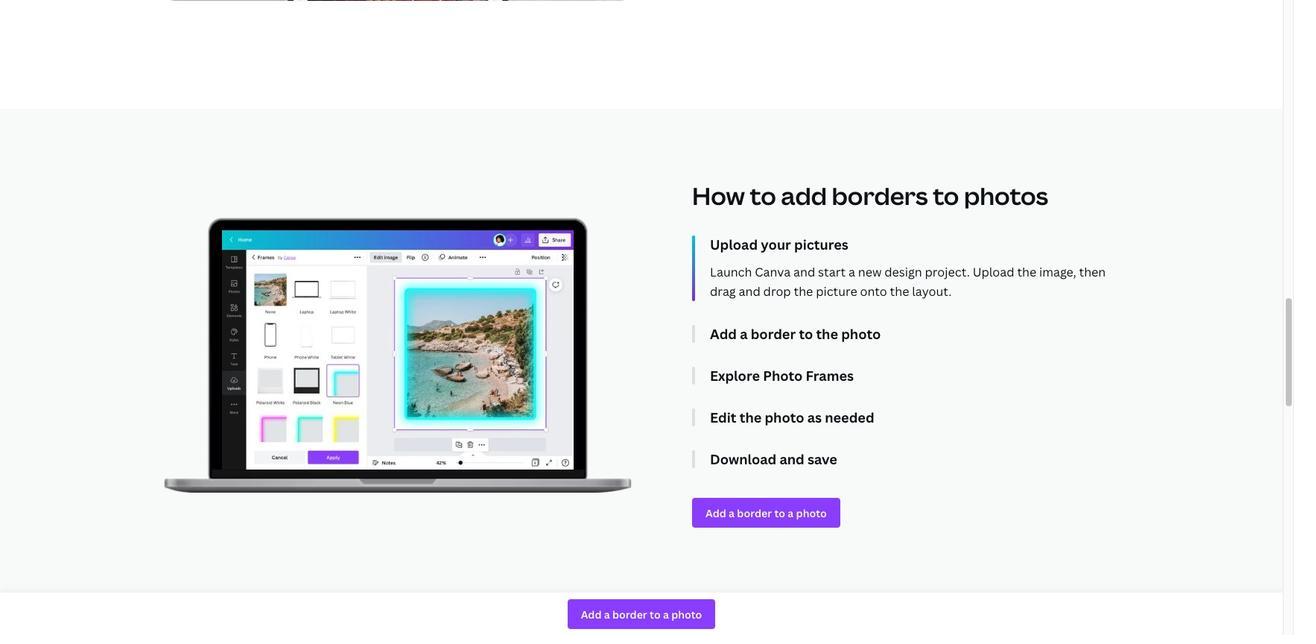 Task type: describe. For each thing, give the bounding box(es) containing it.
explore
[[710, 367, 760, 385]]

0 vertical spatial and
[[794, 264, 816, 280]]

upload your pictures
[[710, 236, 849, 253]]

edit
[[710, 408, 737, 426]]

as
[[808, 408, 822, 426]]

save
[[808, 450, 838, 468]]

your
[[761, 236, 792, 253]]

a inside launch canva and start a new design project. upload the image, then drag and drop the picture onto the layout.
[[849, 264, 856, 280]]

2 horizontal spatial to
[[933, 180, 960, 212]]

drop
[[764, 283, 791, 300]]

the right edit
[[740, 408, 762, 426]]

drag
[[710, 283, 736, 300]]

explore photo frames button
[[710, 367, 1120, 385]]

border
[[751, 325, 796, 343]]

edit the photo as needed button
[[710, 408, 1120, 426]]

download
[[710, 450, 777, 468]]

1 vertical spatial photo
[[765, 408, 805, 426]]

the right drop
[[794, 283, 813, 300]]

how
[[692, 180, 745, 212]]

photos
[[965, 180, 1049, 212]]

design
[[885, 264, 923, 280]]

0 horizontal spatial upload
[[710, 236, 758, 253]]

pictures
[[795, 236, 849, 253]]

frames
[[806, 367, 854, 385]]

edit the photo as needed
[[710, 408, 875, 426]]

0 horizontal spatial to
[[750, 180, 777, 212]]

download and save button
[[710, 450, 1120, 468]]

0 horizontal spatial a
[[740, 325, 748, 343]]

upload inside launch canva and start a new design project. upload the image, then drag and drop the picture onto the layout.
[[973, 264, 1015, 280]]



Task type: locate. For each thing, give the bounding box(es) containing it.
to
[[750, 180, 777, 212], [933, 180, 960, 212], [799, 325, 813, 343]]

how to add borders to photos image
[[222, 230, 574, 470]]

onto
[[861, 283, 888, 300]]

1 horizontal spatial to
[[799, 325, 813, 343]]

then
[[1080, 264, 1106, 280]]

download and save
[[710, 450, 838, 468]]

a left the new
[[849, 264, 856, 280]]

upload your pictures button
[[710, 236, 1120, 253]]

1 horizontal spatial photo
[[842, 325, 881, 343]]

photo
[[763, 367, 803, 385]]

image,
[[1040, 264, 1077, 280]]

1 vertical spatial and
[[739, 283, 761, 300]]

how to add borders to photos
[[692, 180, 1049, 212]]

a right add
[[740, 325, 748, 343]]

borders
[[832, 180, 929, 212]]

needed
[[825, 408, 875, 426]]

photo left as
[[765, 408, 805, 426]]

1 horizontal spatial a
[[849, 264, 856, 280]]

the
[[1018, 264, 1037, 280], [794, 283, 813, 300], [890, 283, 910, 300], [817, 325, 839, 343], [740, 408, 762, 426]]

1 horizontal spatial upload
[[973, 264, 1015, 280]]

the down design
[[890, 283, 910, 300]]

upload right project.
[[973, 264, 1015, 280]]

1 vertical spatial a
[[740, 325, 748, 343]]

launch
[[710, 264, 752, 280]]

0 vertical spatial upload
[[710, 236, 758, 253]]

and left the "save"
[[780, 450, 805, 468]]

photo down onto
[[842, 325, 881, 343]]

and
[[794, 264, 816, 280], [739, 283, 761, 300], [780, 450, 805, 468]]

add a border to the photo
[[710, 325, 881, 343]]

layout.
[[913, 283, 952, 300]]

0 vertical spatial a
[[849, 264, 856, 280]]

upload
[[710, 236, 758, 253], [973, 264, 1015, 280]]

new
[[859, 264, 882, 280]]

photo
[[842, 325, 881, 343], [765, 408, 805, 426]]

0 horizontal spatial photo
[[765, 408, 805, 426]]

start
[[819, 264, 846, 280]]

add
[[781, 180, 827, 212]]

picture
[[816, 283, 858, 300]]

to left add
[[750, 180, 777, 212]]

2 vertical spatial and
[[780, 450, 805, 468]]

the up frames
[[817, 325, 839, 343]]

a
[[849, 264, 856, 280], [740, 325, 748, 343]]

to up the upload your pictures dropdown button
[[933, 180, 960, 212]]

project.
[[925, 264, 970, 280]]

1 vertical spatial upload
[[973, 264, 1015, 280]]

launch canva and start a new design project. upload the image, then drag and drop the picture onto the layout.
[[710, 264, 1106, 300]]

canva
[[755, 264, 791, 280]]

add a border to the photo button
[[710, 325, 1120, 343]]

0 vertical spatial photo
[[842, 325, 881, 343]]

to right border
[[799, 325, 813, 343]]

and left start
[[794, 264, 816, 280]]

explore photo frames
[[710, 367, 854, 385]]

and right drag
[[739, 283, 761, 300]]

add
[[710, 325, 737, 343]]

upload up the launch
[[710, 236, 758, 253]]

the left the image,
[[1018, 264, 1037, 280]]



Task type: vqa. For each thing, say whether or not it's contained in the screenshot.
File dropdown button at left
no



